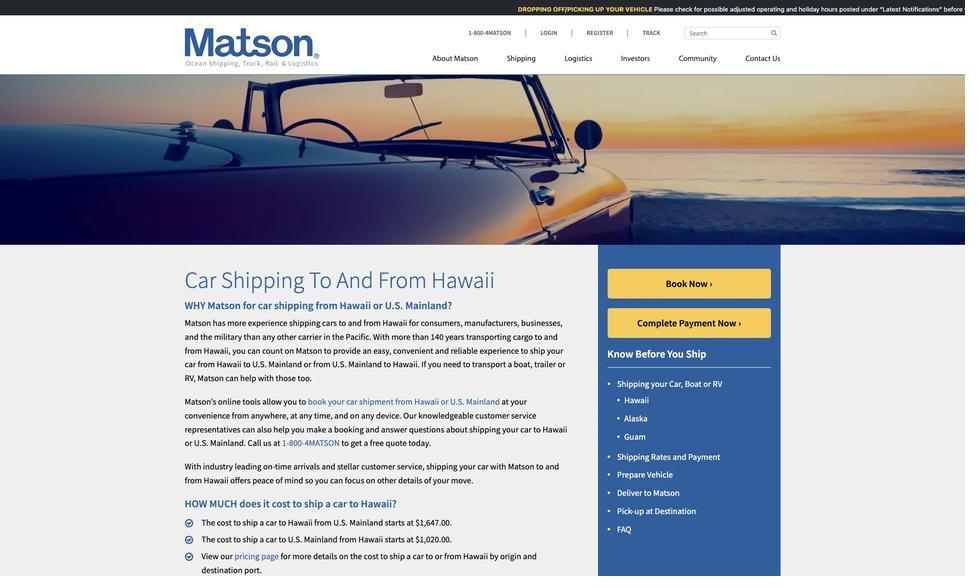 Task type: describe. For each thing, give the bounding box(es) containing it.
book now › link
[[607, 269, 771, 299]]

car inside for more details on the cost to ship a car to or from hawaii by origin and destination port.
[[413, 551, 424, 562]]

time
[[275, 461, 292, 472]]

businesses,
[[521, 318, 563, 329]]

1 horizontal spatial any
[[299, 410, 312, 421]]

allow
[[262, 396, 282, 407]]

0 vertical spatial payment
[[679, 317, 716, 329]]

cost up our
[[217, 534, 232, 545]]

deliver to matson link
[[617, 488, 680, 499]]

track link
[[628, 29, 660, 37]]

hawaii?
[[361, 497, 397, 511]]

investors link
[[607, 50, 664, 70]]

shipping link
[[492, 50, 550, 70]]

up
[[635, 506, 644, 517]]

convenient
[[393, 345, 433, 356]]

from inside for more details on the cost to ship a car to or from hawaii by origin and destination port.
[[444, 551, 461, 562]]

about
[[446, 424, 467, 435]]

contact
[[746, 55, 771, 63]]

customer service representatives link
[[185, 410, 536, 435]]

notifications"
[[897, 5, 937, 13]]

carrier
[[298, 331, 322, 342]]

reliable
[[451, 345, 478, 356]]

service,
[[397, 461, 424, 472]]

mainland down transport on the bottom
[[466, 396, 500, 407]]

contact us link
[[731, 50, 780, 70]]

cars
[[322, 318, 337, 329]]

anywhere,
[[251, 410, 289, 421]]

prepare vehicle link
[[617, 470, 673, 481]]

1 of from the left
[[275, 475, 283, 486]]

boat
[[685, 379, 702, 390]]

our
[[403, 410, 417, 421]]

u.s. down from
[[385, 299, 403, 312]]

pick-up at destination link
[[617, 506, 696, 517]]

800- for 1-800-4matson
[[474, 29, 485, 37]]

an
[[362, 345, 372, 356]]

0 vertical spatial 1-800-4matson link
[[468, 29, 525, 37]]

hawaii inside with industry leading on-time arrivals and stellar customer service, shipping your car with matson to and from hawaii offers peace of mind so you can focus on other details of your move.
[[204, 475, 228, 486]]

it
[[263, 497, 270, 511]]

can left "count"
[[247, 345, 260, 356]]

page
[[261, 551, 279, 562]]

0 horizontal spatial experience
[[248, 318, 287, 329]]

u.s. inside can also help you make a booking and answer questions about shipping your car to hawaii or u.s. mainland. call us at
[[194, 438, 208, 449]]

from up cars
[[316, 299, 338, 312]]

easy,
[[373, 345, 391, 356]]

other inside matson has more experience shipping cars to and from hawaii for consumers, manufacturers, businesses, and the military than any other carrier in the pacific. with more than 140 years transporting cargo to and from hawaii, you can count on matson to provide an easy, convenient and reliable experience to ship your car from hawaii to u.s. mainland or from u.s. mainland to hawaii. if you need to transport a boat, trailer or rv, matson can help with those too.
[[277, 331, 296, 342]]

details inside with industry leading on-time arrivals and stellar customer service, shipping your car with matson to and from hawaii offers peace of mind so you can focus on other details of your move.
[[398, 475, 422, 486]]

shipment
[[359, 396, 394, 407]]

why matson for car shipping from hawaii or u.s. mainland?
[[185, 299, 452, 312]]

has
[[213, 318, 226, 329]]

at inside can also help you make a booking and answer questions about shipping your car to hawaii or u.s. mainland. call us at
[[273, 438, 280, 449]]

on inside for more details on the cost to ship a car to or from hawaii by origin and destination port.
[[339, 551, 348, 562]]

free
[[370, 438, 384, 449]]

logistics
[[565, 55, 592, 63]]

and inside can also help you make a booking and answer questions about shipping your car to hawaii or u.s. mainland. call us at
[[365, 424, 379, 435]]

how
[[185, 497, 207, 511]]

140
[[431, 331, 444, 342]]

about matson
[[432, 55, 478, 63]]

mainland down the cost to ship a car to hawaii from u.s. mainland starts at $1,647.00.
[[304, 534, 338, 545]]

1 than from the left
[[244, 331, 260, 342]]

shipping rates and payment link
[[617, 451, 720, 462]]

with inside matson has more experience shipping cars to and from hawaii for consumers, manufacturers, businesses, and the military than any other carrier in the pacific. with more than 140 years transporting cargo to and from hawaii, you can count on matson to provide an easy, convenient and reliable experience to ship your car from hawaii to u.s. mainland or from u.s. mainland to hawaii. if you need to transport a boat, trailer or rv, matson can help with those too.
[[373, 331, 390, 342]]

today.
[[408, 438, 431, 449]]

to
[[309, 266, 332, 294]]

2 than from the left
[[412, 331, 429, 342]]

your inside matson has more experience shipping cars to and from hawaii for consumers, manufacturers, businesses, and the military than any other carrier in the pacific. with more than 140 years transporting cargo to and from hawaii, you can count on matson to provide an easy, convenient and reliable experience to ship your car from hawaii to u.s. mainland or from u.s. mainland to hawaii. if you need to transport a boat, trailer or rv, matson can help with those too.
[[547, 345, 563, 356]]

at right anywhere,
[[290, 410, 297, 421]]

convenience
[[185, 410, 230, 421]]

you inside with industry leading on-time arrivals and stellar customer service, shipping your car with matson to and from hawaii offers peace of mind so you can focus on other details of your move.
[[315, 475, 328, 486]]

or down 'and'
[[373, 299, 383, 312]]

cost right it
[[272, 497, 290, 511]]

shipping your car, boat or rv
[[617, 379, 722, 390]]

possible
[[699, 5, 723, 13]]

Search search field
[[684, 27, 780, 39]]

the for the cost to ship a car to u.s. mainland from hawaii starts at $1,020.00.
[[202, 534, 215, 545]]

2 of from the left
[[424, 475, 431, 486]]

to inside with industry leading on-time arrivals and stellar customer service, shipping your car with matson to and from hawaii offers peace of mind so you can focus on other details of your move.
[[536, 461, 544, 472]]

0 horizontal spatial the
[[200, 331, 212, 342]]

1-800-4matson to get a free quote today.
[[282, 438, 431, 449]]

top menu navigation
[[432, 50, 780, 70]]

pick-up at destination
[[617, 506, 696, 517]]

complete payment now ›
[[637, 317, 741, 329]]

guam
[[624, 431, 646, 442]]

years
[[445, 331, 464, 342]]

destination
[[202, 565, 243, 576]]

quote
[[386, 438, 407, 449]]

shipping inside matson has more experience shipping cars to and from hawaii for consumers, manufacturers, businesses, and the military than any other carrier in the pacific. with more than 140 years transporting cargo to and from hawaii, you can count on matson to provide an easy, convenient and reliable experience to ship your car from hawaii to u.s. mainland or from u.s. mainland to hawaii. if you need to transport a boat, trailer or rv, matson can help with those too.
[[289, 318, 320, 329]]

you right if
[[428, 359, 441, 370]]

focus
[[345, 475, 364, 486]]

dropping off/picking up your vehicle please check for possible adjusted operating and holiday hours posted under "latest notifications" before vis
[[513, 5, 965, 13]]

about matson link
[[432, 50, 492, 70]]

can inside with industry leading on-time arrivals and stellar customer service, shipping your car with matson to and from hawaii offers peace of mind so you can focus on other details of your move.
[[330, 475, 343, 486]]

up
[[590, 5, 599, 13]]

a inside matson has more experience shipping cars to and from hawaii for consumers, manufacturers, businesses, and the military than any other carrier in the pacific. with more than 140 years transporting cargo to and from hawaii, you can count on matson to provide an easy, convenient and reliable experience to ship your car from hawaii to u.s. mainland or from u.s. mainland to hawaii. if you need to transport a boat, trailer or rv, matson can help with those too.
[[508, 359, 512, 370]]

mind
[[284, 475, 303, 486]]

for inside for more details on the cost to ship a car to or from hawaii by origin and destination port.
[[281, 551, 291, 562]]

to inside can also help you make a booking and answer questions about shipping your car to hawaii or u.s. mainland. call us at
[[533, 424, 541, 435]]

1 vertical spatial payment
[[688, 451, 720, 462]]

1 vertical spatial more
[[391, 331, 410, 342]]

at down transport on the bottom
[[502, 396, 509, 407]]

dropping
[[513, 5, 546, 13]]

from up our
[[395, 396, 413, 407]]

arrivals
[[293, 461, 320, 472]]

get
[[351, 438, 362, 449]]

vis
[[959, 5, 965, 13]]

hawaii.
[[393, 359, 420, 370]]

or up knowledgeable
[[441, 396, 448, 407]]

register
[[587, 29, 613, 37]]

military
[[214, 331, 242, 342]]

mainland down hawaii?
[[349, 517, 383, 528]]

can also help you make a booking and answer questions about shipping your car to hawaii or u.s. mainland. call us at
[[185, 424, 567, 449]]

industry
[[203, 461, 233, 472]]

on inside with industry leading on-time arrivals and stellar customer service, shipping your car with matson to and from hawaii offers peace of mind so you can focus on other details of your move.
[[366, 475, 375, 486]]

customer inside customer service representatives
[[475, 410, 509, 421]]

banner image
[[0, 60, 965, 245]]

offers
[[230, 475, 251, 486]]

vehicle
[[647, 470, 673, 481]]

us
[[772, 55, 780, 63]]

starts for hawaii
[[385, 534, 405, 545]]

hours
[[816, 5, 832, 13]]

know
[[607, 347, 633, 361]]

faq
[[617, 524, 631, 535]]

can inside can also help you make a booking and answer questions about shipping your car to hawaii or u.s. mainland. call us at
[[242, 424, 255, 435]]

hawaii inside know before you ship section
[[624, 395, 649, 406]]

questions
[[409, 424, 444, 435]]

at inside know before you ship section
[[646, 506, 653, 517]]

matson inside top menu navigation
[[454, 55, 478, 63]]

deliver
[[617, 488, 642, 499]]

help inside can also help you make a booking and answer questions about shipping your car to hawaii or u.s. mainland. call us at
[[273, 424, 289, 435]]

complete
[[637, 317, 677, 329]]

call
[[248, 438, 261, 449]]

origin
[[500, 551, 521, 562]]

blue matson logo with ocean, shipping, truck, rail and logistics written beneath it. image
[[185, 28, 319, 68]]

1 horizontal spatial the
[[332, 331, 344, 342]]

you inside can also help you make a booking and answer questions about shipping your car to hawaii or u.s. mainland. call us at
[[291, 424, 305, 435]]

with inside matson has more experience shipping cars to and from hawaii for consumers, manufacturers, businesses, and the military than any other carrier in the pacific. with more than 140 years transporting cargo to and from hawaii, you can count on matson to provide an easy, convenient and reliable experience to ship your car from hawaii to u.s. mainland or from u.s. mainland to hawaii. if you need to transport a boat, trailer or rv, matson can help with those too.
[[258, 373, 274, 384]]

help inside matson has more experience shipping cars to and from hawaii for consumers, manufacturers, businesses, and the military than any other carrier in the pacific. with more than 140 years transporting cargo to and from hawaii, you can count on matson to provide an easy, convenient and reliable experience to ship your car from hawaii to u.s. mainland or from u.s. mainland to hawaii. if you need to transport a boat, trailer or rv, matson can help with those too.
[[240, 373, 256, 384]]

view
[[202, 551, 219, 562]]

0 vertical spatial more
[[227, 318, 246, 329]]

and
[[337, 266, 373, 294]]

4matson for 1-800-4matson
[[485, 29, 511, 37]]

shipping rates and payment
[[617, 451, 720, 462]]



Task type: locate. For each thing, give the bounding box(es) containing it.
those
[[276, 373, 296, 384]]

1-
[[468, 29, 474, 37], [282, 438, 289, 449]]

can left focus
[[330, 475, 343, 486]]

and inside for more details on the cost to ship a car to or from hawaii by origin and destination port.
[[523, 551, 537, 562]]

can up online
[[226, 373, 238, 384]]

or inside know before you ship section
[[703, 379, 711, 390]]

your down the service
[[502, 424, 519, 435]]

provide
[[333, 345, 361, 356]]

2 horizontal spatial the
[[350, 551, 362, 562]]

on inside at your convenience from anywhere, at any time, and on any device. our knowledgeable
[[350, 410, 359, 421]]

with up easy,
[[373, 331, 390, 342]]

1 vertical spatial 1-
[[282, 438, 289, 449]]

1 vertical spatial help
[[273, 424, 289, 435]]

on
[[285, 345, 294, 356], [350, 410, 359, 421], [366, 475, 375, 486], [339, 551, 348, 562]]

1 vertical spatial 4matson
[[305, 438, 340, 449]]

0 vertical spatial 1-
[[468, 29, 474, 37]]

to
[[339, 318, 346, 329], [535, 331, 542, 342], [324, 345, 331, 356], [521, 345, 528, 356], [243, 359, 251, 370], [384, 359, 391, 370], [463, 359, 470, 370], [299, 396, 306, 407], [533, 424, 541, 435], [341, 438, 349, 449], [536, 461, 544, 472], [644, 488, 651, 499], [292, 497, 302, 511], [349, 497, 359, 511], [233, 517, 241, 528], [279, 517, 286, 528], [233, 534, 241, 545], [279, 534, 286, 545], [380, 551, 388, 562], [426, 551, 433, 562]]

check
[[670, 5, 687, 13]]

you right 'so'
[[315, 475, 328, 486]]

payment right rates
[[688, 451, 720, 462]]

other
[[277, 331, 296, 342], [377, 475, 397, 486]]

your inside at your convenience from anywhere, at any time, and on any device. our knowledgeable
[[510, 396, 527, 407]]

ship inside for more details on the cost to ship a car to or from hawaii by origin and destination port.
[[390, 551, 405, 562]]

rates
[[651, 451, 671, 462]]

800- up about matson link
[[474, 29, 485, 37]]

4matson up shipping link
[[485, 29, 511, 37]]

from up how
[[185, 475, 202, 486]]

0 horizontal spatial of
[[275, 475, 283, 486]]

from down the cost to ship a car to hawaii from u.s. mainland starts at $1,647.00.
[[339, 534, 357, 545]]

guam link
[[624, 431, 646, 442]]

mainland?
[[405, 299, 452, 312]]

more up convenient
[[391, 331, 410, 342]]

the cost to ship a car to hawaii from u.s. mainland starts at $1,647.00.
[[202, 517, 452, 528]]

know before you ship section
[[586, 245, 792, 576]]

0 horizontal spatial than
[[244, 331, 260, 342]]

on down the cost to ship a car to u.s. mainland from hawaii starts at $1,020.00.
[[339, 551, 348, 562]]

1 vertical spatial 800-
[[289, 438, 305, 449]]

1 horizontal spatial experience
[[480, 345, 519, 356]]

2 starts from the top
[[385, 534, 405, 545]]

1 vertical spatial details
[[313, 551, 337, 562]]

on inside matson has more experience shipping cars to and from hawaii for consumers, manufacturers, businesses, and the military than any other carrier in the pacific. with more than 140 years transporting cargo to and from hawaii, you can count on matson to provide an easy, convenient and reliable experience to ship your car from hawaii to u.s. mainland or from u.s. mainland to hawaii. if you need to transport a boat, trailer or rv, matson can help with those too.
[[285, 345, 294, 356]]

customer
[[475, 410, 509, 421], [361, 461, 395, 472]]

2 vertical spatial more
[[292, 551, 311, 562]]

1- up about matson link
[[468, 29, 474, 37]]

1 starts from the top
[[385, 517, 405, 528]]

car inside with industry leading on-time arrivals and stellar customer service, shipping your car with matson to and from hawaii offers peace of mind so you can focus on other details of your move.
[[477, 461, 489, 472]]

your inside know before you ship section
[[651, 379, 667, 390]]

book
[[308, 396, 326, 407]]

the for the cost to ship a car to hawaii from u.s. mainland starts at $1,647.00.
[[202, 517, 215, 528]]

"latest
[[875, 5, 896, 13]]

book
[[666, 278, 687, 290]]

at your convenience from anywhere, at any time, and on any device. our knowledgeable
[[185, 396, 527, 421]]

you right the allow
[[284, 396, 297, 407]]

stellar
[[337, 461, 359, 472]]

other up "count"
[[277, 331, 296, 342]]

0 vertical spatial experience
[[248, 318, 287, 329]]

you
[[667, 347, 684, 361]]

800- up arrivals on the left
[[289, 438, 305, 449]]

None search field
[[684, 27, 780, 39]]

also
[[257, 424, 272, 435]]

logistics link
[[550, 50, 607, 70]]

for inside matson has more experience shipping cars to and from hawaii for consumers, manufacturers, businesses, and the military than any other carrier in the pacific. with more than 140 years transporting cargo to and from hawaii, you can count on matson to provide an easy, convenient and reliable experience to ship your car from hawaii to u.s. mainland or from u.s. mainland to hawaii. if you need to transport a boat, trailer or rv, matson can help with those too.
[[409, 318, 419, 329]]

1 vertical spatial 1-800-4matson link
[[282, 438, 340, 449]]

shipping for shipping
[[507, 55, 536, 63]]

other inside with industry leading on-time arrivals and stellar customer service, shipping your car with matson to and from hawaii offers peace of mind so you can focus on other details of your move.
[[377, 475, 397, 486]]

2 the from the top
[[202, 534, 215, 545]]

complete payment now › link
[[607, 308, 771, 338]]

1 horizontal spatial 1-
[[468, 29, 474, 37]]

the inside for more details on the cost to ship a car to or from hawaii by origin and destination port.
[[350, 551, 362, 562]]

experience up transport on the bottom
[[480, 345, 519, 356]]

investors
[[621, 55, 650, 63]]

0 vertical spatial the
[[202, 517, 215, 528]]

and inside at your convenience from anywhere, at any time, and on any device. our knowledgeable
[[334, 410, 348, 421]]

transport
[[472, 359, 506, 370]]

can
[[247, 345, 260, 356], [226, 373, 238, 384], [242, 424, 255, 435], [330, 475, 343, 486]]

your up trailer
[[547, 345, 563, 356]]

shipping inside can also help you make a booking and answer questions about shipping your car to hawaii or u.s. mainland. call us at
[[469, 424, 500, 435]]

1 horizontal spatial 1-800-4matson link
[[468, 29, 525, 37]]

mainland up those
[[268, 359, 302, 370]]

$1,647.00.
[[415, 517, 452, 528]]

car inside matson has more experience shipping cars to and from hawaii for consumers, manufacturers, businesses, and the military than any other carrier in the pacific. with more than 140 years transporting cargo to and from hawaii, you can count on matson to provide an easy, convenient and reliable experience to ship your car from hawaii to u.s. mainland or from u.s. mainland to hawaii. if you need to transport a boat, trailer or rv, matson can help with those too.
[[185, 359, 196, 370]]

0 horizontal spatial 800-
[[289, 438, 305, 449]]

0 horizontal spatial with
[[185, 461, 201, 472]]

consumers,
[[421, 318, 462, 329]]

ship
[[530, 345, 545, 356], [304, 497, 323, 511], [243, 517, 258, 528], [243, 534, 258, 545], [390, 551, 405, 562]]

or inside for more details on the cost to ship a car to or from hawaii by origin and destination port.
[[435, 551, 442, 562]]

you left make
[[291, 424, 305, 435]]

at left $1,020.00.
[[406, 534, 414, 545]]

any inside matson has more experience shipping cars to and from hawaii for consumers, manufacturers, businesses, and the military than any other carrier in the pacific. with more than 140 years transporting cargo to and from hawaii, you can count on matson to provide an easy, convenient and reliable experience to ship your car from hawaii to u.s. mainland or from u.s. mainland to hawaii. if you need to transport a boat, trailer or rv, matson can help with those too.
[[262, 331, 275, 342]]

1 horizontal spatial more
[[292, 551, 311, 562]]

1 vertical spatial the
[[202, 534, 215, 545]]

your up move.
[[459, 461, 476, 472]]

1 vertical spatial with
[[185, 461, 201, 472]]

transporting
[[466, 331, 511, 342]]

pricing page link
[[234, 551, 279, 562]]

than up convenient
[[412, 331, 429, 342]]

count
[[262, 345, 283, 356]]

from up the cost to ship a car to u.s. mainland from hawaii starts at $1,020.00.
[[314, 517, 332, 528]]

any down shipment
[[361, 410, 374, 421]]

now ›
[[689, 278, 712, 290], [718, 317, 741, 329]]

cost inside for more details on the cost to ship a car to or from hawaii by origin and destination port.
[[364, 551, 379, 562]]

contact us
[[746, 55, 780, 63]]

matson has more experience shipping cars to and from hawaii for consumers, manufacturers, businesses, and the military than any other carrier in the pacific. with more than 140 years transporting cargo to and from hawaii, you can count on matson to provide an easy, convenient and reliable experience to ship your car from hawaii to u.s. mainland or from u.s. mainland to hawaii. if you need to transport a boat, trailer or rv, matson can help with those too.
[[185, 318, 565, 384]]

from left hawaii,
[[185, 345, 202, 356]]

1 horizontal spatial customer
[[475, 410, 509, 421]]

details down the cost to ship a car to u.s. mainland from hawaii starts at $1,020.00.
[[313, 551, 337, 562]]

or down $1,020.00.
[[435, 551, 442, 562]]

1 horizontal spatial 4matson
[[485, 29, 511, 37]]

book now ›
[[666, 278, 712, 290]]

0 vertical spatial help
[[240, 373, 256, 384]]

help up tools at the bottom
[[240, 373, 256, 384]]

800- for 1-800-4matson to get a free quote today.
[[289, 438, 305, 449]]

from down tools at the bottom
[[232, 410, 249, 421]]

any up "count"
[[262, 331, 275, 342]]

0 vertical spatial 4matson
[[485, 29, 511, 37]]

matson inside know before you ship section
[[653, 488, 680, 499]]

1 horizontal spatial with
[[373, 331, 390, 342]]

shipping inside top menu navigation
[[507, 55, 536, 63]]

matson inside with industry leading on-time arrivals and stellar customer service, shipping your car with matson to and from hawaii offers peace of mind so you can focus on other details of your move.
[[508, 461, 534, 472]]

car shipping to and from hawaii
[[185, 266, 495, 294]]

more inside for more details on the cost to ship a car to or from hawaii by origin and destination port.
[[292, 551, 311, 562]]

your up the service
[[510, 396, 527, 407]]

us
[[263, 438, 271, 449]]

the right the in at the left of the page
[[332, 331, 344, 342]]

your
[[601, 5, 619, 13]]

1 vertical spatial now ›
[[718, 317, 741, 329]]

too.
[[298, 373, 312, 384]]

of down "time"
[[275, 475, 283, 486]]

on right "count"
[[285, 345, 294, 356]]

your up time,
[[328, 396, 344, 407]]

0 horizontal spatial other
[[277, 331, 296, 342]]

with left industry at bottom left
[[185, 461, 201, 472]]

details down service,
[[398, 475, 422, 486]]

on-
[[263, 461, 275, 472]]

with inside with industry leading on-time arrivals and stellar customer service, shipping your car with matson to and from hawaii offers peace of mind so you can focus on other details of your move.
[[490, 461, 506, 472]]

alaska
[[624, 413, 648, 424]]

in
[[323, 331, 330, 342]]

payment up ship
[[679, 317, 716, 329]]

1 horizontal spatial now ›
[[718, 317, 741, 329]]

on up booking
[[350, 410, 359, 421]]

and inside know before you ship section
[[673, 451, 686, 462]]

0 vertical spatial customer
[[475, 410, 509, 421]]

from down the in at the left of the page
[[313, 359, 330, 370]]

1 horizontal spatial 800-
[[474, 29, 485, 37]]

the up view
[[202, 534, 215, 545]]

from up 'pacific.' at the left bottom of page
[[363, 318, 381, 329]]

u.s. down the cost to ship a car to hawaii from u.s. mainland starts at $1,647.00.
[[288, 534, 302, 545]]

2 horizontal spatial any
[[361, 410, 374, 421]]

u.s. up the cost to ship a car to u.s. mainland from hawaii starts at $1,020.00.
[[333, 517, 348, 528]]

1-800-4matson link down make
[[282, 438, 340, 449]]

car,
[[669, 379, 683, 390]]

0 horizontal spatial 1-800-4matson link
[[282, 438, 340, 449]]

1 vertical spatial other
[[377, 475, 397, 486]]

$1,020.00.
[[415, 534, 452, 545]]

a inside for more details on the cost to ship a car to or from hawaii by origin and destination port.
[[407, 551, 411, 562]]

so
[[305, 475, 313, 486]]

0 horizontal spatial details
[[313, 551, 337, 562]]

to inside know before you ship section
[[644, 488, 651, 499]]

at right up
[[646, 506, 653, 517]]

u.s. up knowledgeable
[[450, 396, 464, 407]]

adjusted
[[725, 5, 750, 13]]

from
[[316, 299, 338, 312], [363, 318, 381, 329], [185, 345, 202, 356], [198, 359, 215, 370], [313, 359, 330, 370], [395, 396, 413, 407], [232, 410, 249, 421], [185, 475, 202, 486], [314, 517, 332, 528], [339, 534, 357, 545], [444, 551, 461, 562]]

your inside can also help you make a booking and answer questions about shipping your car to hawaii or u.s. mainland. call us at
[[502, 424, 519, 435]]

than
[[244, 331, 260, 342], [412, 331, 429, 342]]

1 horizontal spatial than
[[412, 331, 429, 342]]

at left $1,647.00. at bottom
[[406, 517, 414, 528]]

need
[[443, 359, 461, 370]]

experience up "count"
[[248, 318, 287, 329]]

register link
[[572, 29, 628, 37]]

from down $1,020.00.
[[444, 551, 461, 562]]

on right focus
[[366, 475, 375, 486]]

or down representatives
[[185, 438, 192, 449]]

book your car shipment from hawaii or u.s. mainland link
[[308, 396, 500, 407]]

shipping your car, boat or rv link
[[617, 379, 722, 390]]

community
[[679, 55, 717, 63]]

1- right us
[[282, 438, 289, 449]]

any up make
[[299, 410, 312, 421]]

1 vertical spatial starts
[[385, 534, 405, 545]]

1-800-4matson link up shipping link
[[468, 29, 525, 37]]

car
[[185, 266, 216, 294]]

at right us
[[273, 438, 280, 449]]

0 horizontal spatial 4matson
[[305, 438, 340, 449]]

starts up for more details on the cost to ship a car to or from hawaii by origin and destination port.
[[385, 534, 405, 545]]

1 horizontal spatial of
[[424, 475, 431, 486]]

1 the from the top
[[202, 517, 215, 528]]

1 vertical spatial with
[[490, 461, 506, 472]]

car inside can also help you make a booking and answer questions about shipping your car to hawaii or u.s. mainland. call us at
[[520, 424, 532, 435]]

knowledgeable
[[418, 410, 474, 421]]

cost down the cost to ship a car to u.s. mainland from hawaii starts at $1,020.00.
[[364, 551, 379, 562]]

payment
[[679, 317, 716, 329], [688, 451, 720, 462]]

the down how
[[202, 517, 215, 528]]

more down the cost to ship a car to u.s. mainland from hawaii starts at $1,020.00.
[[292, 551, 311, 562]]

holiday
[[794, 5, 814, 13]]

customer down free
[[361, 461, 395, 472]]

u.s. down provide
[[332, 359, 347, 370]]

alaska link
[[624, 413, 648, 424]]

make
[[306, 424, 326, 435]]

track
[[642, 29, 660, 37]]

rv,
[[185, 373, 196, 384]]

other up hawaii?
[[377, 475, 397, 486]]

details inside for more details on the cost to ship a car to or from hawaii by origin and destination port.
[[313, 551, 337, 562]]

does
[[239, 497, 261, 511]]

shipping inside with industry leading on-time arrivals and stellar customer service, shipping your car with matson to and from hawaii offers peace of mind so you can focus on other details of your move.
[[426, 461, 457, 472]]

more
[[227, 318, 246, 329], [391, 331, 410, 342], [292, 551, 311, 562]]

0 horizontal spatial more
[[227, 318, 246, 329]]

0 vertical spatial with
[[373, 331, 390, 342]]

starts down hawaii?
[[385, 517, 405, 528]]

your left 'car,'
[[651, 379, 667, 390]]

0 vertical spatial details
[[398, 475, 422, 486]]

from inside with industry leading on-time arrivals and stellar customer service, shipping your car with matson to and from hawaii offers peace of mind so you can focus on other details of your move.
[[185, 475, 202, 486]]

1 horizontal spatial with
[[490, 461, 506, 472]]

help right the also
[[273, 424, 289, 435]]

starts for mainland
[[385, 517, 405, 528]]

0 horizontal spatial customer
[[361, 461, 395, 472]]

2 horizontal spatial more
[[391, 331, 410, 342]]

a inside can also help you make a booking and answer questions about shipping your car to hawaii or u.s. mainland. call us at
[[328, 424, 332, 435]]

1 horizontal spatial other
[[377, 475, 397, 486]]

0 horizontal spatial with
[[258, 373, 274, 384]]

the down the cost to ship a car to u.s. mainland from hawaii starts at $1,020.00.
[[350, 551, 362, 562]]

with inside with industry leading on-time arrivals and stellar customer service, shipping your car with matson to and from hawaii offers peace of mind so you can focus on other details of your move.
[[185, 461, 201, 472]]

1- for 1-800-4matson to get a free quote today.
[[282, 438, 289, 449]]

cost
[[272, 497, 290, 511], [217, 517, 232, 528], [217, 534, 232, 545], [364, 551, 379, 562]]

can up call
[[242, 424, 255, 435]]

of
[[275, 475, 283, 486], [424, 475, 431, 486]]

or
[[373, 299, 383, 312], [304, 359, 311, 370], [558, 359, 565, 370], [703, 379, 711, 390], [441, 396, 448, 407], [185, 438, 192, 449], [435, 551, 442, 562]]

u.s. down "count"
[[252, 359, 267, 370]]

hawaii inside for more details on the cost to ship a car to or from hawaii by origin and destination port.
[[463, 551, 488, 562]]

0 horizontal spatial any
[[262, 331, 275, 342]]

1 vertical spatial experience
[[480, 345, 519, 356]]

0 vertical spatial 800-
[[474, 29, 485, 37]]

or left 'rv'
[[703, 379, 711, 390]]

ship inside matson has more experience shipping cars to and from hawaii for consumers, manufacturers, businesses, and the military than any other carrier in the pacific. with more than 140 years transporting cargo to and from hawaii, you can count on matson to provide an easy, convenient and reliable experience to ship your car from hawaii to u.s. mainland or from u.s. mainland to hawaii. if you need to transport a boat, trailer or rv, matson can help with those too.
[[530, 345, 545, 356]]

more up military
[[227, 318, 246, 329]]

than right military
[[244, 331, 260, 342]]

pacific.
[[346, 331, 371, 342]]

a
[[508, 359, 512, 370], [328, 424, 332, 435], [364, 438, 368, 449], [325, 497, 331, 511], [260, 517, 264, 528], [260, 534, 264, 545], [407, 551, 411, 562]]

cost down much
[[217, 517, 232, 528]]

hawaii,
[[204, 345, 231, 356]]

from down hawaii,
[[198, 359, 215, 370]]

0 vertical spatial now ›
[[689, 278, 712, 290]]

4matson down make
[[305, 438, 340, 449]]

destination
[[655, 506, 696, 517]]

help
[[240, 373, 256, 384], [273, 424, 289, 435]]

1-800-4matson
[[468, 29, 511, 37]]

search image
[[771, 30, 777, 36]]

the
[[202, 517, 215, 528], [202, 534, 215, 545]]

the up hawaii,
[[200, 331, 212, 342]]

of down service,
[[424, 475, 431, 486]]

hawaii inside can also help you make a booking and answer questions about shipping your car to hawaii or u.s. mainland. call us at
[[542, 424, 567, 435]]

representatives
[[185, 424, 240, 435]]

0 horizontal spatial now ›
[[689, 278, 712, 290]]

customer inside with industry leading on-time arrivals and stellar customer service, shipping your car with matson to and from hawaii offers peace of mind so you can focus on other details of your move.
[[361, 461, 395, 472]]

shipping for shipping rates and payment
[[617, 451, 649, 462]]

view our pricing page
[[202, 551, 279, 562]]

starts
[[385, 517, 405, 528], [385, 534, 405, 545]]

matson
[[454, 55, 478, 63], [208, 299, 241, 312], [185, 318, 211, 329], [296, 345, 322, 356], [197, 373, 224, 384], [508, 461, 534, 472], [653, 488, 680, 499]]

shipping for shipping your car, boat or rv
[[617, 379, 649, 390]]

0 horizontal spatial help
[[240, 373, 256, 384]]

0 horizontal spatial 1-
[[282, 438, 289, 449]]

leading
[[235, 461, 261, 472]]

from inside at your convenience from anywhere, at any time, and on any device. our knowledgeable
[[232, 410, 249, 421]]

your left move.
[[433, 475, 449, 486]]

or up too.
[[304, 359, 311, 370]]

u.s. down representatives
[[194, 438, 208, 449]]

manufacturers,
[[464, 318, 519, 329]]

0 vertical spatial starts
[[385, 517, 405, 528]]

1 vertical spatial customer
[[361, 461, 395, 472]]

4matson for 1-800-4matson to get a free quote today.
[[305, 438, 340, 449]]

pick-
[[617, 506, 635, 517]]

you down military
[[232, 345, 246, 356]]

customer left the service
[[475, 410, 509, 421]]

1 horizontal spatial help
[[273, 424, 289, 435]]

1- for 1-800-4matson
[[468, 29, 474, 37]]

service
[[511, 410, 536, 421]]

0 vertical spatial other
[[277, 331, 296, 342]]

customer service representatives
[[185, 410, 536, 435]]

mainland down an
[[348, 359, 382, 370]]

or inside can also help you make a booking and answer questions about shipping your car to hawaii or u.s. mainland. call us at
[[185, 438, 192, 449]]

or right trailer
[[558, 359, 565, 370]]

1 horizontal spatial details
[[398, 475, 422, 486]]

0 vertical spatial with
[[258, 373, 274, 384]]



Task type: vqa. For each thing, say whether or not it's contained in the screenshot.
HOW MUCH does it cost to ship a car to Hawaii?
yes



